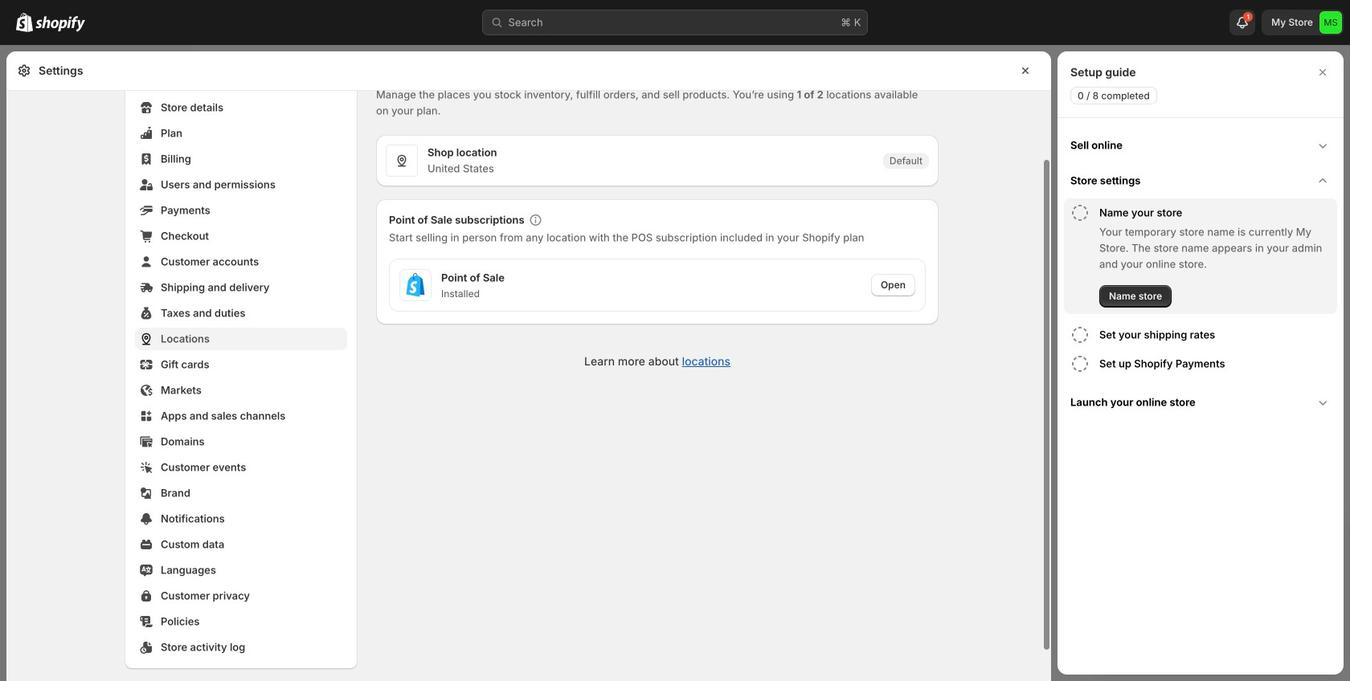 Task type: describe. For each thing, give the bounding box(es) containing it.
mark name your store as done image
[[1071, 203, 1090, 223]]

shopify image
[[16, 13, 33, 32]]

shopify image
[[35, 16, 85, 32]]

settings dialog
[[6, 0, 1052, 682]]

my store image
[[1320, 11, 1343, 34]]



Task type: locate. For each thing, give the bounding box(es) containing it.
mark set up shopify payments as done image
[[1071, 355, 1090, 374]]

mark set your shipping rates as done image
[[1071, 326, 1090, 345]]

dialog
[[1058, 51, 1344, 675]]



Task type: vqa. For each thing, say whether or not it's contained in the screenshot.
"tooltip"
no



